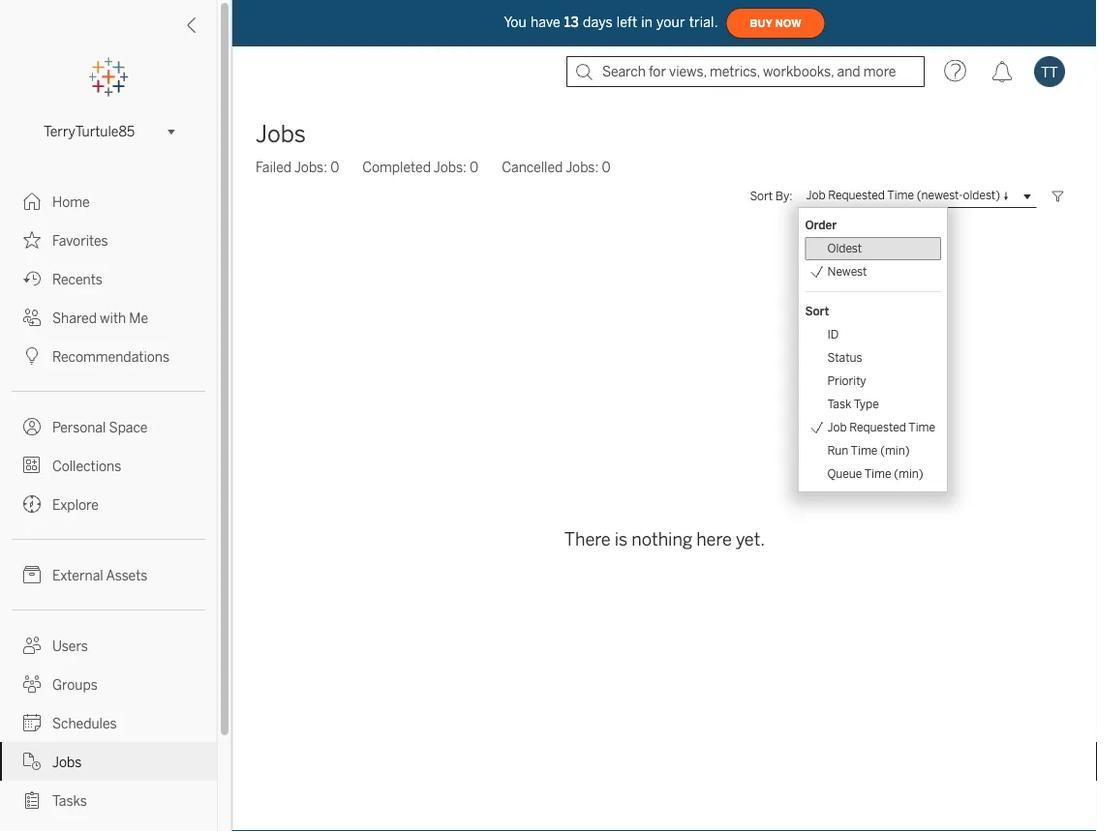 Task type: vqa. For each thing, say whether or not it's contained in the screenshot.
pre-
no



Task type: locate. For each thing, give the bounding box(es) containing it.
navigation panel element
[[0, 58, 217, 832]]

shared with me
[[52, 310, 148, 326]]

home
[[52, 194, 90, 210]]

0 vertical spatial requested
[[828, 189, 885, 203]]

0 vertical spatial job
[[806, 189, 826, 203]]

groups
[[52, 677, 98, 693]]

days
[[583, 14, 613, 30]]

0 vertical spatial jobs
[[256, 121, 306, 148]]

1 vertical spatial requested
[[850, 421, 906, 435]]

cancelled
[[502, 159, 563, 175]]

queue
[[828, 467, 862, 481]]

jobs: for failed
[[294, 159, 327, 175]]

1 horizontal spatial 0
[[470, 159, 479, 175]]

me
[[129, 310, 148, 326]]

(newest-
[[917, 189, 963, 203]]

1 horizontal spatial sort
[[805, 305, 829, 319]]

jobs: for completed
[[434, 159, 467, 175]]

requested inside dropdown button
[[828, 189, 885, 203]]

sort by:
[[750, 189, 793, 203]]

terryturtule85
[[44, 124, 135, 140]]

priority
[[828, 374, 866, 388]]

id
[[828, 328, 839, 342]]

0 horizontal spatial 0
[[330, 159, 339, 175]]

0 vertical spatial sort
[[750, 189, 773, 203]]

users
[[52, 639, 88, 655]]

nothing
[[632, 529, 693, 550]]

failed jobs: 0
[[256, 159, 339, 175]]

requested up run time (min) at the right bottom of the page
[[850, 421, 906, 435]]

tasks
[[52, 794, 87, 810]]

assets
[[106, 568, 148, 584]]

tasks link
[[0, 782, 217, 820]]

yet.
[[736, 529, 765, 550]]

jobs up 'failed'
[[256, 121, 306, 148]]

left
[[617, 14, 637, 30]]

0 horizontal spatial jobs:
[[294, 159, 327, 175]]

requested
[[828, 189, 885, 203], [850, 421, 906, 435]]

you have 13 days left in your trial.
[[504, 14, 718, 30]]

1 vertical spatial (min)
[[894, 467, 924, 481]]

job
[[806, 189, 826, 203], [828, 421, 847, 435]]

jobs
[[256, 121, 306, 148], [52, 755, 82, 771]]

with
[[100, 310, 126, 326]]

0 horizontal spatial jobs
[[52, 755, 82, 771]]

jobs:
[[294, 159, 327, 175], [434, 159, 467, 175], [566, 159, 599, 175]]

0 horizontal spatial job
[[806, 189, 826, 203]]

1 vertical spatial job
[[828, 421, 847, 435]]

2 jobs: from the left
[[434, 159, 467, 175]]

shared
[[52, 310, 97, 326]]

0 vertical spatial (min)
[[880, 444, 910, 458]]

home link
[[0, 182, 217, 221]]

recommendations
[[52, 349, 170, 365]]

job up run at the right of page
[[828, 421, 847, 435]]

(min)
[[880, 444, 910, 458], [894, 467, 924, 481]]

jobs up the tasks
[[52, 755, 82, 771]]

1 horizontal spatial job
[[828, 421, 847, 435]]

you
[[504, 14, 527, 30]]

type
[[854, 398, 879, 412]]

jobs: right cancelled on the top of page
[[566, 159, 599, 175]]

jobs: right 'failed'
[[294, 159, 327, 175]]

time
[[887, 189, 914, 203], [909, 421, 936, 435], [851, 444, 878, 458], [865, 467, 891, 481]]

sort
[[750, 189, 773, 203], [805, 305, 829, 319]]

sort left by:
[[750, 189, 773, 203]]

is
[[615, 529, 628, 550]]

sort up the id at top right
[[805, 305, 829, 319]]

2 horizontal spatial 0
[[602, 159, 611, 175]]

3 0 from the left
[[602, 159, 611, 175]]

(min) down job requested time
[[880, 444, 910, 458]]

buy
[[750, 17, 773, 29]]

(min) down run time (min) at the right bottom of the page
[[894, 467, 924, 481]]

run
[[828, 444, 849, 458]]

0 for completed jobs: 0
[[470, 159, 479, 175]]

job up order
[[806, 189, 826, 203]]

requested up order
[[828, 189, 885, 203]]

completed
[[362, 159, 431, 175]]

0 left cancelled on the top of page
[[470, 159, 479, 175]]

0 right cancelled on the top of page
[[602, 159, 611, 175]]

3 jobs: from the left
[[566, 159, 599, 175]]

0
[[330, 159, 339, 175], [470, 159, 479, 175], [602, 159, 611, 175]]

job inside dropdown button
[[806, 189, 826, 203]]

2 horizontal spatial jobs:
[[566, 159, 599, 175]]

by:
[[776, 189, 793, 203]]

here
[[696, 529, 732, 550]]

0 right 'failed'
[[330, 159, 339, 175]]

groups link
[[0, 665, 217, 704]]

time down run time (min) at the right bottom of the page
[[865, 467, 891, 481]]

time inside job requested time (newest-oldest) dropdown button
[[887, 189, 914, 203]]

1 vertical spatial jobs
[[52, 755, 82, 771]]

requested inside sort "group"
[[850, 421, 906, 435]]

2 0 from the left
[[470, 159, 479, 175]]

job inside sort "group"
[[828, 421, 847, 435]]

time up queue time (min)
[[851, 444, 878, 458]]

order
[[805, 218, 837, 232]]

there
[[564, 529, 611, 550]]

trial.
[[689, 14, 718, 30]]

jobs: right completed
[[434, 159, 467, 175]]

1 jobs: from the left
[[294, 159, 327, 175]]

collections
[[52, 459, 121, 475]]

1 0 from the left
[[330, 159, 339, 175]]

1 vertical spatial sort
[[805, 305, 829, 319]]

requested for job requested time (newest-oldest)
[[828, 189, 885, 203]]

0 horizontal spatial sort
[[750, 189, 773, 203]]

sort inside "group"
[[805, 305, 829, 319]]

recommendations link
[[0, 337, 217, 376]]

job for job requested time (newest-oldest)
[[806, 189, 826, 203]]

time up run time (min) at the right bottom of the page
[[909, 421, 936, 435]]

1 horizontal spatial jobs:
[[434, 159, 467, 175]]

schedules link
[[0, 704, 217, 743]]

have
[[531, 14, 561, 30]]

time left (newest-
[[887, 189, 914, 203]]

menu
[[799, 208, 947, 492]]

job requested time
[[828, 421, 936, 435]]



Task type: describe. For each thing, give the bounding box(es) containing it.
explore link
[[0, 485, 217, 524]]

terryturtule85 button
[[36, 120, 181, 143]]

oldest
[[828, 242, 862, 256]]

collections link
[[0, 446, 217, 485]]

jobs inside main navigation. press the up and down arrow keys to access links. element
[[52, 755, 82, 771]]

completed jobs: 0
[[362, 159, 479, 175]]

sort for sort by:
[[750, 189, 773, 203]]

failed
[[256, 159, 292, 175]]

users link
[[0, 627, 217, 665]]

status
[[828, 351, 863, 365]]

job requested time (newest-oldest) button
[[799, 185, 1037, 208]]

task type
[[828, 398, 879, 412]]

job requested time (newest-oldest)
[[806, 189, 1000, 203]]

0 for failed jobs: 0
[[330, 159, 339, 175]]

1 horizontal spatial jobs
[[256, 121, 306, 148]]

oldest)
[[963, 189, 1000, 203]]

run time (min)
[[828, 444, 910, 458]]

sort for sort
[[805, 305, 829, 319]]

job for job requested time
[[828, 421, 847, 435]]

recents link
[[0, 260, 217, 298]]

menu containing order
[[799, 208, 947, 492]]

now
[[775, 17, 802, 29]]

external
[[52, 568, 103, 584]]

(min) for queue time (min)
[[894, 467, 924, 481]]

Search for views, metrics, workbooks, and more text field
[[567, 56, 925, 87]]

personal space
[[52, 420, 148, 436]]

favorites
[[52, 233, 108, 249]]

your
[[657, 14, 685, 30]]

sort group
[[805, 300, 941, 486]]

explore
[[52, 497, 99, 513]]

there is nothing here yet.
[[564, 529, 765, 550]]

requested for job requested time
[[850, 421, 906, 435]]

0 for cancelled jobs: 0
[[602, 159, 611, 175]]

newest
[[828, 265, 867, 279]]

13
[[564, 14, 579, 30]]

queue time (min)
[[828, 467, 924, 481]]

order group
[[805, 214, 941, 284]]

personal space link
[[0, 408, 217, 446]]

shared with me link
[[0, 298, 217, 337]]

personal
[[52, 420, 106, 436]]

external assets
[[52, 568, 148, 584]]

recents
[[52, 272, 102, 288]]

(min) for run time (min)
[[880, 444, 910, 458]]

oldest checkbox item
[[805, 237, 941, 261]]

jobs link
[[0, 743, 217, 782]]

external assets link
[[0, 556, 217, 595]]

buy now
[[750, 17, 802, 29]]

in
[[641, 14, 653, 30]]

buy now button
[[726, 8, 826, 39]]

cancelled jobs: 0
[[502, 159, 611, 175]]

jobs: for cancelled
[[566, 159, 599, 175]]

schedules
[[52, 716, 117, 732]]

space
[[109, 420, 148, 436]]

task
[[828, 398, 852, 412]]

favorites link
[[0, 221, 217, 260]]

main navigation. press the up and down arrow keys to access links. element
[[0, 182, 217, 832]]



